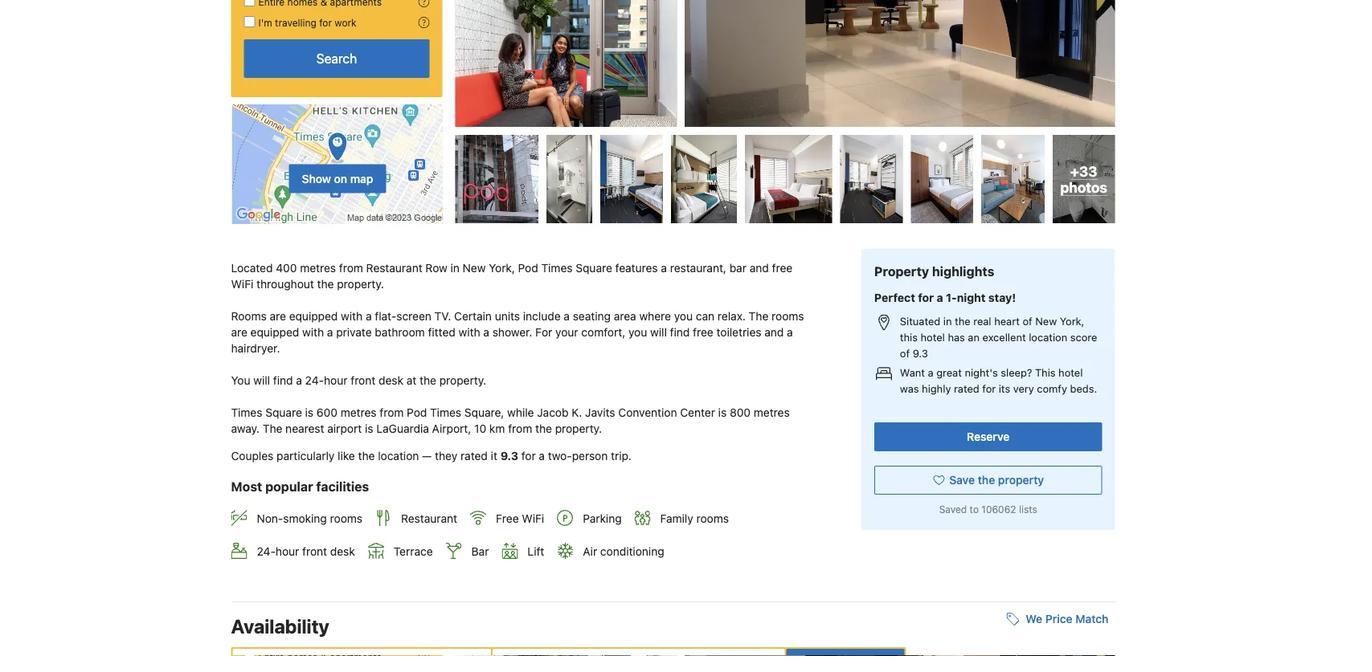 Task type: vqa. For each thing, say whether or not it's contained in the screenshot.
hour to the right
yes



Task type: locate. For each thing, give the bounding box(es) containing it.
york, up score
[[1060, 315, 1085, 327]]

400
[[276, 262, 297, 275]]

1 vertical spatial 24-
[[257, 545, 276, 558]]

0 horizontal spatial hotel
[[921, 331, 945, 344]]

we'll show you stays where you can have the entire place to yourself image
[[418, 0, 430, 7]]

are down rooms
[[231, 326, 247, 339]]

0 vertical spatial desk
[[379, 374, 403, 388]]

property. down k.
[[555, 423, 602, 436]]

new inside located 400 metres from restaurant row in new york, pod times square features a restaurant, bar and free wifi throughout the property. rooms are equipped with a flat-screen tv. certain units include a seating area where you can relax. the rooms are equipped with a private bathroom fitted with a shower. for your comfort, you will find free toiletries and a hairdryer. you will find a 24-hour front desk at the property. times square is 600 metres from pod times square, while jacob k. javits convention center is 800 metres away. the nearest airport is laguardia airport, 10 km from the property.
[[463, 262, 486, 275]]

private
[[336, 326, 372, 339]]

0 horizontal spatial 24-
[[257, 545, 276, 558]]

find
[[670, 326, 690, 339], [273, 374, 293, 388]]

free
[[496, 512, 519, 525]]

times
[[541, 262, 573, 275], [231, 406, 262, 420], [430, 406, 461, 420]]

front
[[351, 374, 376, 388], [302, 545, 327, 558]]

desk left at
[[379, 374, 403, 388]]

include
[[523, 310, 561, 323]]

1 horizontal spatial 9.3
[[913, 348, 928, 360]]

rated left it
[[461, 450, 488, 463]]

certain
[[454, 310, 492, 323]]

1 vertical spatial rated
[[461, 450, 488, 463]]

search section
[[225, 0, 449, 225]]

1 vertical spatial find
[[273, 374, 293, 388]]

particularly
[[277, 450, 335, 463]]

and
[[750, 262, 769, 275], [765, 326, 784, 339]]

9.3 down the "this"
[[913, 348, 928, 360]]

if you select this option, we'll show you popular business travel features like breakfast, wifi and free parking. image
[[418, 17, 430, 28], [418, 17, 430, 28]]

0 vertical spatial 24-
[[305, 374, 324, 388]]

+33
[[1070, 163, 1098, 179]]

9.3 right it
[[501, 450, 518, 463]]

you left can
[[674, 310, 693, 323]]

0 horizontal spatial metres
[[300, 262, 336, 275]]

from up private
[[339, 262, 363, 275]]

equipped down throughout
[[289, 310, 338, 323]]

1 horizontal spatial find
[[670, 326, 690, 339]]

find down where
[[670, 326, 690, 339]]

0 horizontal spatial you
[[629, 326, 647, 339]]

of right heart
[[1023, 315, 1033, 327]]

0 horizontal spatial will
[[253, 374, 270, 388]]

1 vertical spatial free
[[693, 326, 714, 339]]

in inside situated in the real heart of new york, this hotel has an excellent location score of 9.3
[[944, 315, 952, 327]]

are right rooms
[[270, 310, 286, 323]]

a up highly
[[928, 367, 934, 379]]

of down the "this"
[[900, 348, 910, 360]]

0 vertical spatial rated
[[954, 383, 980, 395]]

will right you at the bottom left of page
[[253, 374, 270, 388]]

front left at
[[351, 374, 376, 388]]

most popular facilities
[[231, 480, 369, 495]]

1 vertical spatial 9.3
[[913, 348, 928, 360]]

rooms down facilities
[[330, 512, 363, 525]]

parking
[[583, 512, 622, 525]]

1 horizontal spatial york,
[[1060, 315, 1085, 327]]

1 horizontal spatial square
[[576, 262, 612, 275]]

restaurant left row
[[366, 262, 423, 275]]

a left the 1-
[[937, 291, 943, 305]]

real
[[974, 315, 992, 327]]

0 horizontal spatial are
[[231, 326, 247, 339]]

free right bar
[[772, 262, 793, 275]]

0 vertical spatial restaurant
[[366, 262, 423, 275]]

availability
[[231, 616, 329, 638]]

two-
[[548, 450, 572, 463]]

1 horizontal spatial pod
[[518, 262, 538, 275]]

1 horizontal spatial of
[[1023, 315, 1033, 327]]

an
[[968, 331, 980, 344]]

row
[[426, 262, 448, 275]]

wifi inside located 400 metres from restaurant row in new york, pod times square features a restaurant, bar and free wifi throughout the property. rooms are equipped with a flat-screen tv. certain units include a seating area where you can relax. the rooms are equipped with a private bathroom fitted with a shower. for your comfort, you will find free toiletries and a hairdryer. you will find a 24-hour front desk at the property. times square is 600 metres from pod times square, while jacob k. javits convention center is 800 metres away. the nearest airport is laguardia airport, 10 km from the property.
[[231, 278, 254, 291]]

0 vertical spatial square
[[576, 262, 612, 275]]

free
[[772, 262, 793, 275], [693, 326, 714, 339]]

in right row
[[451, 262, 460, 275]]

with left private
[[302, 326, 324, 339]]

0 vertical spatial are
[[270, 310, 286, 323]]

for inside search section
[[319, 17, 332, 28]]

0 vertical spatial in
[[451, 262, 460, 275]]

property. up square,
[[439, 374, 486, 388]]

a right toiletries
[[787, 326, 793, 339]]

like
[[338, 450, 355, 463]]

features
[[615, 262, 658, 275]]

rated inside "want a great night's sleep? this hotel was highly rated for its very comfy beds."
[[954, 383, 980, 395]]

non-smoking rooms
[[257, 512, 363, 525]]

with down certain
[[459, 326, 480, 339]]

york,
[[489, 262, 515, 275], [1060, 315, 1085, 327]]

free down can
[[693, 326, 714, 339]]

0 horizontal spatial from
[[339, 262, 363, 275]]

1 horizontal spatial the
[[749, 310, 769, 323]]

a left flat- in the top left of the page
[[366, 310, 372, 323]]

9.3 down "kingdom"
[[1077, 50, 1096, 66]]

the up toiletries
[[749, 310, 769, 323]]

property.
[[337, 278, 384, 291], [439, 374, 486, 388], [555, 423, 602, 436]]

rooms right relax.
[[772, 310, 804, 323]]

rooms right family
[[697, 512, 729, 525]]

we price match button
[[1000, 605, 1115, 634]]

hour up 600
[[324, 374, 348, 388]]

times up airport,
[[430, 406, 461, 420]]

saved
[[939, 504, 967, 515]]

and right toiletries
[[765, 326, 784, 339]]

from down while
[[508, 423, 532, 436]]

1 vertical spatial property.
[[439, 374, 486, 388]]

with up private
[[341, 310, 363, 323]]

0 vertical spatial pod
[[518, 262, 538, 275]]

2 horizontal spatial with
[[459, 326, 480, 339]]

2 horizontal spatial times
[[541, 262, 573, 275]]

hotel down situated
[[921, 331, 945, 344]]

0 vertical spatial front
[[351, 374, 376, 388]]

where
[[639, 310, 671, 323]]

for
[[319, 17, 332, 28], [918, 291, 934, 305], [983, 383, 996, 395], [521, 450, 536, 463]]

metres
[[300, 262, 336, 275], [341, 406, 377, 420], [754, 406, 790, 420]]

a down certain
[[483, 326, 489, 339]]

want a great night's sleep? this hotel was highly rated for its very comfy beds.
[[900, 367, 1097, 395]]

for left two-
[[521, 450, 536, 463]]

for left its
[[983, 383, 996, 395]]

1 vertical spatial desk
[[330, 545, 355, 558]]

new inside situated in the real heart of new york, this hotel has an excellent location score of 9.3
[[1035, 315, 1057, 327]]

will
[[650, 326, 667, 339], [253, 374, 270, 388]]

metres right '400'
[[300, 262, 336, 275]]

in inside located 400 metres from restaurant row in new york, pod times square features a restaurant, bar and free wifi throughout the property. rooms are equipped with a flat-screen tv. certain units include a seating area where you can relax. the rooms are equipped with a private bathroom fitted with a shower. for your comfort, you will find free toiletries and a hairdryer. you will find a 24-hour front desk at the property. times square is 600 metres from pod times square, while jacob k. javits convention center is 800 metres away. the nearest airport is laguardia airport, 10 km from the property.
[[451, 262, 460, 275]]

1 horizontal spatial new
[[1035, 315, 1057, 327]]

times up "away." on the left of the page
[[231, 406, 262, 420]]

0 horizontal spatial new
[[463, 262, 486, 275]]

i'm
[[258, 17, 272, 28]]

this
[[900, 331, 918, 344]]

free wifi
[[496, 512, 544, 525]]

from
[[339, 262, 363, 275], [380, 406, 404, 420], [508, 423, 532, 436]]

the right "away." on the left of the page
[[263, 423, 282, 436]]

a right features
[[661, 262, 667, 275]]

york, up 'units'
[[489, 262, 515, 275]]

we
[[1026, 613, 1043, 626]]

for inside "want a great night's sleep? this hotel was highly rated for its very comfy beds."
[[983, 383, 996, 395]]

1 vertical spatial in
[[944, 315, 952, 327]]

1 vertical spatial you
[[629, 326, 647, 339]]

0 vertical spatial from
[[339, 262, 363, 275]]

0 vertical spatial york,
[[489, 262, 515, 275]]

1 horizontal spatial with
[[341, 310, 363, 323]]

is right airport
[[365, 423, 373, 436]]

hotel up beds. on the bottom right of the page
[[1059, 367, 1083, 379]]

0 vertical spatial location
[[1029, 331, 1068, 344]]

metres up airport
[[341, 406, 377, 420]]

1 horizontal spatial hotel
[[1059, 367, 1083, 379]]

units
[[495, 310, 520, 323]]

very
[[1013, 383, 1034, 395]]

0 vertical spatial will
[[650, 326, 667, 339]]

to
[[970, 504, 979, 515]]

0 vertical spatial new
[[463, 262, 486, 275]]

property. up flat- in the top left of the page
[[337, 278, 384, 291]]

rated down night's
[[954, 383, 980, 395]]

0 horizontal spatial rated
[[461, 450, 488, 463]]

location!
[[966, 51, 1014, 64]]

kingdom
[[1040, 8, 1080, 19]]

0 vertical spatial 9.3
[[1077, 50, 1096, 66]]

1 vertical spatial and
[[765, 326, 784, 339]]

restaurant
[[366, 262, 423, 275], [401, 512, 457, 525]]

1 horizontal spatial free
[[772, 262, 793, 275]]

the inside "button"
[[978, 474, 995, 487]]

0 horizontal spatial location
[[378, 450, 419, 463]]

1 vertical spatial wifi
[[522, 512, 544, 525]]

0 vertical spatial you
[[674, 310, 693, 323]]

1 horizontal spatial from
[[380, 406, 404, 420]]

0 horizontal spatial in
[[451, 262, 460, 275]]

1 horizontal spatial location
[[1029, 331, 1068, 344]]

person
[[572, 450, 608, 463]]

front inside located 400 metres from restaurant row in new york, pod times square features a restaurant, bar and free wifi throughout the property. rooms are equipped with a flat-screen tv. certain units include a seating area where you can relax. the rooms are equipped with a private bathroom fitted with a shower. for your comfort, you will find free toiletries and a hairdryer. you will find a 24-hour front desk at the property. times square is 600 metres from pod times square, while jacob k. javits convention center is 800 metres away. the nearest airport is laguardia airport, 10 km from the property.
[[351, 374, 376, 388]]

find down hairdryer.
[[273, 374, 293, 388]]

the inside situated in the real heart of new york, this hotel has an excellent location score of 9.3
[[955, 315, 971, 327]]

rated
[[954, 383, 980, 395], [461, 450, 488, 463]]

and right bar
[[750, 262, 769, 275]]

wifi down located
[[231, 278, 254, 291]]

most
[[231, 480, 262, 495]]

0 horizontal spatial york,
[[489, 262, 515, 275]]

front down non-smoking rooms
[[302, 545, 327, 558]]

you down area
[[629, 326, 647, 339]]

restaurant up terrace
[[401, 512, 457, 525]]

we price match
[[1026, 613, 1109, 626]]

mohammad
[[937, 8, 990, 19]]

equipped up hairdryer.
[[251, 326, 299, 339]]

1 vertical spatial york,
[[1060, 315, 1085, 327]]

1 horizontal spatial rated
[[954, 383, 980, 395]]

0 horizontal spatial wifi
[[231, 278, 254, 291]]

24- up 600
[[305, 374, 324, 388]]

pod up laguardia
[[407, 406, 427, 420]]

for left "work" in the top of the page
[[319, 17, 332, 28]]

the
[[317, 278, 334, 291], [955, 315, 971, 327], [420, 374, 436, 388], [535, 423, 552, 436], [358, 450, 375, 463], [978, 474, 995, 487]]

highly
[[922, 383, 951, 395]]

in up has
[[944, 315, 952, 327]]

1 vertical spatial front
[[302, 545, 327, 558]]

new right row
[[463, 262, 486, 275]]

0 vertical spatial find
[[670, 326, 690, 339]]

2 horizontal spatial property.
[[555, 423, 602, 436]]

1 horizontal spatial metres
[[341, 406, 377, 420]]

new right heart
[[1035, 315, 1057, 327]]

0 vertical spatial wifi
[[231, 278, 254, 291]]

1 vertical spatial new
[[1035, 315, 1057, 327]]

location down laguardia
[[378, 450, 419, 463]]

0 horizontal spatial the
[[263, 423, 282, 436]]

1 horizontal spatial you
[[674, 310, 693, 323]]

metres right 800
[[754, 406, 790, 420]]

sleep?
[[1001, 367, 1032, 379]]

is up the nearest
[[305, 406, 314, 420]]

2 vertical spatial 9.3
[[501, 450, 518, 463]]

square left features
[[576, 262, 612, 275]]

the up has
[[955, 315, 971, 327]]

are
[[270, 310, 286, 323], [231, 326, 247, 339]]

bar
[[730, 262, 747, 275]]

2 horizontal spatial rooms
[[772, 310, 804, 323]]

show
[[302, 172, 331, 185]]

the right 'save' on the bottom of the page
[[978, 474, 995, 487]]

they
[[435, 450, 458, 463]]

is left 800
[[718, 406, 727, 420]]

desk
[[379, 374, 403, 388], [330, 545, 355, 558]]

600
[[317, 406, 338, 420]]

pod up include
[[518, 262, 538, 275]]

in
[[451, 262, 460, 275], [944, 315, 952, 327]]

1 horizontal spatial is
[[365, 423, 373, 436]]

location up this
[[1029, 331, 1068, 344]]

wifi right free
[[522, 512, 544, 525]]

desk down non-smoking rooms
[[330, 545, 355, 558]]

1 horizontal spatial in
[[944, 315, 952, 327]]

from up laguardia
[[380, 406, 404, 420]]

scored 9.3 element
[[1073, 45, 1099, 71]]

its
[[999, 383, 1010, 395]]

hour down non-
[[276, 545, 299, 558]]

square up the nearest
[[265, 406, 302, 420]]

highlights
[[932, 264, 995, 279]]

times up include
[[541, 262, 573, 275]]

the right at
[[420, 374, 436, 388]]

the right like
[[358, 450, 375, 463]]

1 vertical spatial square
[[265, 406, 302, 420]]

a left private
[[327, 326, 333, 339]]

24- down non-
[[257, 545, 276, 558]]

will down where
[[650, 326, 667, 339]]

1 vertical spatial hotel
[[1059, 367, 1083, 379]]

a inside "want a great night's sleep? this hotel was highly rated for its very comfy beds."
[[928, 367, 934, 379]]

1 vertical spatial are
[[231, 326, 247, 339]]

1 horizontal spatial 24-
[[305, 374, 324, 388]]

hour inside located 400 metres from restaurant row in new york, pod times square features a restaurant, bar and free wifi throughout the property. rooms are equipped with a flat-screen tv. certain units include a seating area where you can relax. the rooms are equipped with a private bathroom fitted with a shower. for your comfort, you will find free toiletries and a hairdryer. you will find a 24-hour front desk at the property. times square is 600 metres from pod times square, while jacob k. javits convention center is 800 metres away. the nearest airport is laguardia airport, 10 km from the property.
[[324, 374, 348, 388]]



Task type: describe. For each thing, give the bounding box(es) containing it.
0 horizontal spatial find
[[273, 374, 293, 388]]

save
[[949, 474, 975, 487]]

smoking
[[283, 512, 327, 525]]

—
[[422, 450, 432, 463]]

1 vertical spatial from
[[380, 406, 404, 420]]

0 horizontal spatial pod
[[407, 406, 427, 420]]

can
[[696, 310, 715, 323]]

1 horizontal spatial will
[[650, 326, 667, 339]]

area
[[614, 310, 636, 323]]

popular
[[265, 480, 313, 495]]

location inside situated in the real heart of new york, this hotel has an excellent location score of 9.3
[[1029, 331, 1068, 344]]

map
[[350, 172, 373, 185]]

located
[[231, 262, 273, 275]]

1 vertical spatial location
[[378, 450, 419, 463]]

night's
[[965, 367, 998, 379]]

a left two-
[[539, 450, 545, 463]]

shower.
[[492, 326, 532, 339]]

24- inside located 400 metres from restaurant row in new york, pod times square features a restaurant, bar and free wifi throughout the property. rooms are equipped with a flat-screen tv. certain units include a seating area where you can relax. the rooms are equipped with a private bathroom fitted with a shower. for your comfort, you will find free toiletries and a hairdryer. you will find a 24-hour front desk at the property. times square is 600 metres from pod times square, while jacob k. javits convention center is 800 metres away. the nearest airport is laguardia airport, 10 km from the property.
[[305, 374, 324, 388]]

flat-
[[375, 310, 397, 323]]

perfect for a 1-night stay!
[[874, 291, 1016, 305]]

square,
[[464, 406, 504, 420]]

toiletries
[[717, 326, 762, 339]]

convention
[[618, 406, 677, 420]]

0 horizontal spatial rooms
[[330, 512, 363, 525]]

lists
[[1019, 504, 1037, 515]]

1 horizontal spatial wifi
[[522, 512, 544, 525]]

center
[[680, 406, 715, 420]]

+33 photos
[[1061, 163, 1108, 195]]

for
[[535, 326, 552, 339]]

2 horizontal spatial is
[[718, 406, 727, 420]]

rooms
[[231, 310, 267, 323]]

0 horizontal spatial front
[[302, 545, 327, 558]]

hotel inside situated in the real heart of new york, this hotel has an excellent location score of 9.3
[[921, 331, 945, 344]]

show on map
[[302, 172, 373, 185]]

0 horizontal spatial with
[[302, 326, 324, 339]]

for up situated
[[918, 291, 934, 305]]

desk inside located 400 metres from restaurant row in new york, pod times square features a restaurant, bar and free wifi throughout the property. rooms are equipped with a flat-screen tv. certain units include a seating area where you can relax. the rooms are equipped with a private bathroom fitted with a shower. for your comfort, you will find free toiletries and a hairdryer. you will find a 24-hour front desk at the property. times square is 600 metres from pod times square, while jacob k. javits convention center is 800 metres away. the nearest airport is laguardia airport, 10 km from the property.
[[379, 374, 403, 388]]

bar
[[472, 545, 489, 558]]

beds.
[[1070, 383, 1097, 395]]

has
[[948, 331, 965, 344]]

was
[[900, 383, 919, 395]]

1 vertical spatial of
[[900, 348, 910, 360]]

fitted
[[428, 326, 456, 339]]

trip.
[[611, 450, 632, 463]]

0 vertical spatial and
[[750, 262, 769, 275]]

air conditioning
[[583, 545, 664, 558]]

0 vertical spatial of
[[1023, 315, 1033, 327]]

stay!
[[989, 291, 1016, 305]]

situated
[[900, 315, 941, 327]]

we'll show you stays where you can have the entire place to yourself image
[[418, 0, 430, 7]]

score
[[1070, 331, 1097, 344]]

1 vertical spatial equipped
[[251, 326, 299, 339]]

united kingdom
[[1007, 8, 1080, 19]]

price
[[1046, 613, 1073, 626]]

2 horizontal spatial metres
[[754, 406, 790, 420]]

york, inside situated in the real heart of new york, this hotel has an excellent location score of 9.3
[[1060, 315, 1085, 327]]

on
[[334, 172, 347, 185]]

the down jacob on the left bottom of the page
[[535, 423, 552, 436]]

2 vertical spatial property.
[[555, 423, 602, 436]]

0 vertical spatial free
[[772, 262, 793, 275]]

save the property button
[[874, 466, 1102, 495]]

2 horizontal spatial 9.3
[[1077, 50, 1096, 66]]

couples
[[231, 450, 274, 463]]

0 vertical spatial equipped
[[289, 310, 338, 323]]

lift
[[528, 545, 544, 558]]

0 horizontal spatial times
[[231, 406, 262, 420]]

0 horizontal spatial property.
[[337, 278, 384, 291]]

this
[[1035, 367, 1056, 379]]

you
[[231, 374, 250, 388]]

0 horizontal spatial free
[[693, 326, 714, 339]]

hairdryer.
[[231, 342, 280, 355]]

1 horizontal spatial property.
[[439, 374, 486, 388]]

jacob
[[537, 406, 569, 420]]

throughout
[[257, 278, 314, 291]]

work
[[335, 17, 357, 28]]

united
[[1007, 8, 1037, 19]]

match
[[1076, 613, 1109, 626]]

javits
[[585, 406, 615, 420]]

property
[[998, 474, 1044, 487]]

a up your
[[564, 310, 570, 323]]

2 horizontal spatial from
[[508, 423, 532, 436]]

search
[[316, 51, 357, 66]]

+33 photos link
[[1053, 135, 1115, 224]]

york, inside located 400 metres from restaurant row in new york, pod times square features a restaurant, bar and free wifi throughout the property. rooms are equipped with a flat-screen tv. certain units include a seating area where you can relax. the rooms are equipped with a private bathroom fitted with a shower. for your comfort, you will find free toiletries and a hairdryer. you will find a 24-hour front desk at the property. times square is 600 metres from pod times square, while jacob k. javits convention center is 800 metres away. the nearest airport is laguardia airport, 10 km from the property.
[[489, 262, 515, 275]]

0 horizontal spatial 9.3
[[501, 450, 518, 463]]

great
[[937, 367, 962, 379]]

facilities
[[316, 480, 369, 495]]

airport,
[[432, 423, 471, 436]]

heart
[[994, 315, 1020, 327]]

0 vertical spatial the
[[749, 310, 769, 323]]

0 horizontal spatial is
[[305, 406, 314, 420]]

excellent
[[983, 331, 1026, 344]]

rooms inside located 400 metres from restaurant row in new york, pod times square features a restaurant, bar and free wifi throughout the property. rooms are equipped with a flat-screen tv. certain units include a seating area where you can relax. the rooms are equipped with a private bathroom fitted with a shower. for your comfort, you will find free toiletries and a hairdryer. you will find a 24-hour front desk at the property. times square is 600 metres from pod times square, while jacob k. javits convention center is 800 metres away. the nearest airport is laguardia airport, 10 km from the property.
[[772, 310, 804, 323]]

conditioning
[[600, 545, 664, 558]]

terrace
[[394, 545, 433, 558]]

10
[[474, 423, 486, 436]]

24-hour front desk
[[257, 545, 355, 558]]

a up the nearest
[[296, 374, 302, 388]]

0 horizontal spatial hour
[[276, 545, 299, 558]]

106062
[[982, 504, 1016, 515]]

the right throughout
[[317, 278, 334, 291]]

search button
[[244, 39, 430, 78]]

1 vertical spatial restaurant
[[401, 512, 457, 525]]

9.3 inside situated in the real heart of new york, this hotel has an excellent location score of 9.3
[[913, 348, 928, 360]]

seating
[[573, 310, 611, 323]]

located 400 metres from restaurant row in new york, pod times square features a restaurant, bar and free wifi throughout the property. rooms are equipped with a flat-screen tv. certain units include a seating area where you can relax. the rooms are equipped with a private bathroom fitted with a shower. for your comfort, you will find free toiletries and a hairdryer. you will find a 24-hour front desk at the property. times square is 600 metres from pod times square, while jacob k. javits convention center is 800 metres away. the nearest airport is laguardia airport, 10 km from the property.
[[231, 262, 807, 436]]

1 vertical spatial the
[[263, 423, 282, 436]]

hotel inside "want a great night's sleep? this hotel was highly rated for its very comfy beds."
[[1059, 367, 1083, 379]]

1 horizontal spatial times
[[430, 406, 461, 420]]

night
[[957, 291, 986, 305]]

saved to 106062 lists
[[939, 504, 1037, 515]]

your
[[556, 326, 578, 339]]

excellent location!
[[913, 51, 1014, 64]]

want
[[900, 367, 925, 379]]

airport
[[327, 423, 362, 436]]

restaurant inside located 400 metres from restaurant row in new york, pod times square features a restaurant, bar and free wifi throughout the property. rooms are equipped with a flat-screen tv. certain units include a seating area where you can relax. the rooms are equipped with a private bathroom fitted with a shower. for your comfort, you will find free toiletries and a hairdryer. you will find a 24-hour front desk at the property. times square is 600 metres from pod times square, while jacob k. javits convention center is 800 metres away. the nearest airport is laguardia airport, 10 km from the property.
[[366, 262, 423, 275]]

property
[[874, 264, 929, 279]]

comfy
[[1037, 383, 1067, 395]]

1 horizontal spatial rooms
[[697, 512, 729, 525]]

non-
[[257, 512, 283, 525]]

travelling
[[275, 17, 317, 28]]

laguardia
[[376, 423, 429, 436]]

0 horizontal spatial desk
[[330, 545, 355, 558]]

excellent
[[913, 51, 963, 64]]

comfort,
[[581, 326, 626, 339]]

property highlights
[[874, 264, 995, 279]]

i'm travelling for work
[[258, 17, 357, 28]]

air
[[583, 545, 597, 558]]

reserve
[[967, 430, 1010, 444]]

tv.
[[435, 310, 451, 323]]



